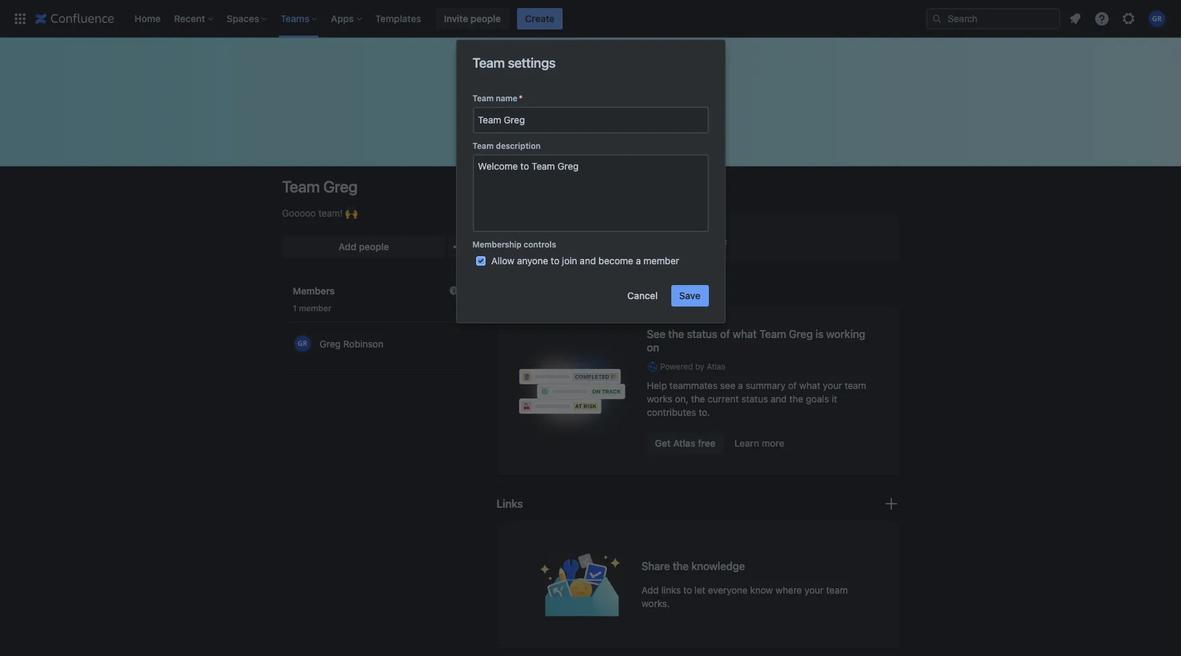 Task type: locate. For each thing, give the bounding box(es) containing it.
e.g. HR Team, Redesign Project, Team Mango field
[[474, 108, 707, 132]]

your for what
[[823, 380, 842, 391]]

1 horizontal spatial and
[[771, 393, 787, 405]]

your
[[823, 380, 842, 391], [805, 584, 824, 596]]

1 horizontal spatial of
[[788, 380, 797, 391]]

0 horizontal spatial a
[[636, 255, 641, 266]]

1 horizontal spatial atlas
[[707, 362, 726, 372]]

Search field
[[926, 8, 1061, 29]]

atlas inside the powered by atlas link
[[707, 362, 726, 372]]

1 member
[[293, 303, 332, 313]]

a right "see"
[[738, 380, 743, 391]]

0 horizontal spatial status
[[687, 328, 718, 340]]

0 horizontal spatial add
[[339, 241, 356, 252]]

status down summary
[[742, 393, 768, 405]]

get
[[655, 437, 671, 449]]

1 horizontal spatial greg
[[536, 237, 553, 246]]

0 vertical spatial atlas
[[707, 362, 726, 372]]

0 horizontal spatial greg
[[323, 177, 358, 196]]

atlas image
[[647, 361, 658, 372]]

team for team description
[[473, 141, 494, 151]]

1 vertical spatial team
[[826, 584, 848, 596]]

people
[[471, 12, 501, 24], [359, 241, 389, 252]]

atlas right by
[[707, 362, 726, 372]]

apps
[[331, 12, 354, 24]]

add people button
[[282, 236, 446, 258]]

atlas right get
[[673, 437, 696, 449]]

the
[[668, 328, 684, 340], [691, 393, 705, 405], [790, 393, 804, 405], [673, 560, 689, 572]]

0 vertical spatial and
[[580, 255, 596, 266]]

1 vertical spatial to
[[684, 584, 692, 596]]

october
[[665, 237, 694, 246]]

0 vertical spatial your
[[823, 380, 842, 391]]

members
[[293, 285, 335, 297]]

and inside membership controls allow anyone to join and become a member
[[580, 255, 596, 266]]

0 horizontal spatial what
[[733, 328, 757, 340]]

atlas
[[707, 362, 726, 372], [673, 437, 696, 449]]

your inside add links to let everyone know where your team works.
[[805, 584, 824, 596]]

1 horizontal spatial what
[[800, 380, 821, 391]]

Team description text field
[[473, 154, 709, 232]]

add inside add links to let everyone know where your team works.
[[642, 584, 659, 596]]

add down 🙌 at the left top of page
[[339, 241, 356, 252]]

allow
[[491, 255, 515, 266]]

team left name
[[473, 93, 494, 103]]

what up the powered by atlas link
[[733, 328, 757, 340]]

membership controls allow anyone to join and become a member
[[473, 239, 679, 266]]

1 vertical spatial what
[[800, 380, 821, 391]]

0 horizontal spatial to
[[551, 255, 560, 266]]

team inside add links to let everyone know where your team works.
[[826, 584, 848, 596]]

powered by atlas
[[660, 362, 726, 372]]

to left let
[[684, 584, 692, 596]]

home link
[[130, 8, 165, 29]]

status up by
[[687, 328, 718, 340]]

it
[[832, 393, 837, 405]]

team up the powered by atlas link
[[760, 328, 786, 340]]

to left join on the top left
[[551, 255, 560, 266]]

1 horizontal spatial add
[[642, 584, 659, 596]]

status
[[687, 328, 718, 340], [742, 393, 768, 405]]

1 vertical spatial a
[[738, 380, 743, 391]]

1 vertical spatial add
[[642, 584, 659, 596]]

robinson
[[555, 237, 587, 246]]

greg left is
[[789, 328, 813, 340]]

team inside help teammates see a summary of what your team works on, the current status and the goals it contributes to.
[[845, 380, 866, 391]]

member
[[644, 255, 679, 266], [299, 303, 332, 313]]

1 horizontal spatial people
[[471, 12, 501, 24]]

what up goals
[[800, 380, 821, 391]]

team description
[[473, 141, 541, 151]]

where
[[776, 584, 802, 596]]

team greg
[[282, 177, 358, 196]]

greg robinson
[[536, 237, 587, 246]]

a right 'become'
[[636, 255, 641, 266]]

your up it
[[823, 380, 842, 391]]

cancel
[[627, 290, 658, 301]]

1 horizontal spatial a
[[738, 380, 743, 391]]

teammates
[[670, 380, 718, 391]]

get atlas free
[[655, 437, 716, 449]]

0 vertical spatial to
[[551, 255, 560, 266]]

0 vertical spatial status
[[687, 328, 718, 340]]

and right join on the top left
[[580, 255, 596, 266]]

to
[[551, 255, 560, 266], [684, 584, 692, 596]]

anyone
[[517, 255, 548, 266]]

and inside help teammates see a summary of what your team works on, the current status and the goals it contributes to.
[[771, 393, 787, 405]]

member down october
[[644, 255, 679, 266]]

getting
[[536, 225, 568, 236]]

1 horizontal spatial member
[[644, 255, 679, 266]]

share the knowledge
[[642, 560, 745, 572]]

0 horizontal spatial atlas
[[673, 437, 696, 449]]

greg inside see the status of what team greg is working on
[[789, 328, 813, 340]]

the right see
[[668, 328, 684, 340]]

0 horizontal spatial member
[[299, 303, 332, 313]]

of right summary
[[788, 380, 797, 391]]

team for add links to let everyone know where your team works.
[[826, 584, 848, 596]]

your right where at bottom
[[805, 584, 824, 596]]

1 horizontal spatial status
[[742, 393, 768, 405]]

team up gooooo
[[282, 177, 320, 196]]

of
[[720, 328, 730, 340], [788, 380, 797, 391]]

0 vertical spatial greg
[[323, 177, 358, 196]]

2023
[[709, 237, 727, 246]]

current
[[708, 393, 739, 405]]

gooooo
[[282, 207, 316, 219]]

team
[[473, 55, 505, 70], [473, 93, 494, 103], [473, 141, 494, 151], [282, 177, 320, 196], [760, 328, 786, 340]]

0 vertical spatial people
[[471, 12, 501, 24]]

1 vertical spatial greg
[[536, 237, 553, 246]]

people for add people
[[359, 241, 389, 252]]

join
[[562, 255, 577, 266]]

0 vertical spatial member
[[644, 255, 679, 266]]

1 vertical spatial of
[[788, 380, 797, 391]]

your inside help teammates see a summary of what your team works on, the current status and the goals it contributes to.
[[823, 380, 842, 391]]

let
[[695, 584, 706, 596]]

0 vertical spatial a
[[636, 255, 641, 266]]

atlas inside get atlas free button
[[673, 437, 696, 449]]

team settings
[[473, 55, 556, 70]]

become
[[599, 255, 633, 266]]

1 vertical spatial people
[[359, 241, 389, 252]]

of inside help teammates see a summary of what your team works on, the current status and the goals it contributes to.
[[788, 380, 797, 391]]

summary
[[746, 380, 786, 391]]

0 vertical spatial add
[[339, 241, 356, 252]]

1 vertical spatial member
[[299, 303, 332, 313]]

what inside help teammates see a summary of what your team works on, the current status and the goals it contributes to.
[[800, 380, 821, 391]]

october 20, 2023
[[665, 237, 727, 246]]

of up "powered by atlas"
[[720, 328, 730, 340]]

0 vertical spatial what
[[733, 328, 757, 340]]

greg up team!
[[323, 177, 358, 196]]

add inside add people button
[[339, 241, 356, 252]]

0 horizontal spatial people
[[359, 241, 389, 252]]

save button
[[671, 285, 709, 307]]

banner
[[0, 0, 1181, 38]]

team right where at bottom
[[826, 584, 848, 596]]

0 vertical spatial team
[[845, 380, 866, 391]]

team name *
[[473, 93, 523, 103]]

team left description
[[473, 141, 494, 151]]

greg down getting
[[536, 237, 553, 246]]

0 horizontal spatial and
[[580, 255, 596, 266]]

know
[[750, 584, 773, 596]]

and
[[580, 255, 596, 266], [771, 393, 787, 405]]

add
[[339, 241, 356, 252], [642, 584, 659, 596]]

team down working
[[845, 380, 866, 391]]

confluence image
[[35, 10, 114, 26], [35, 10, 114, 26]]

team settings dialog
[[456, 40, 725, 323]]

and down summary
[[771, 393, 787, 405]]

0 vertical spatial of
[[720, 328, 730, 340]]

1 horizontal spatial to
[[684, 584, 692, 596]]

settings
[[508, 55, 556, 70]]

by
[[695, 362, 705, 372]]

description
[[496, 141, 541, 151]]

settings icon image
[[1121, 10, 1137, 26]]

1 vertical spatial status
[[742, 393, 768, 405]]

0 horizontal spatial of
[[720, 328, 730, 340]]

the down teammates
[[691, 393, 705, 405]]

add up "works."
[[642, 584, 659, 596]]

a inside help teammates see a summary of what your team works on, the current status and the goals it contributes to.
[[738, 380, 743, 391]]

team up the team name *
[[473, 55, 505, 70]]

team
[[845, 380, 866, 391], [826, 584, 848, 596]]

people inside global element
[[471, 12, 501, 24]]

1 vertical spatial your
[[805, 584, 824, 596]]

what inside see the status of what team greg is working on
[[733, 328, 757, 340]]

in
[[604, 225, 611, 236]]

what
[[733, 328, 757, 340], [800, 380, 821, 391]]

spaces button
[[223, 8, 273, 29]]

1 vertical spatial atlas
[[673, 437, 696, 449]]

1 vertical spatial and
[[771, 393, 787, 405]]

invite
[[444, 12, 468, 24]]

powered
[[660, 362, 693, 372]]

member down members
[[299, 303, 332, 313]]

2 vertical spatial greg
[[789, 328, 813, 340]]

of inside see the status of what team greg is working on
[[720, 328, 730, 340]]

2 horizontal spatial greg
[[789, 328, 813, 340]]

team for team settings
[[473, 55, 505, 70]]

links
[[661, 584, 681, 596]]

greg
[[323, 177, 358, 196], [536, 237, 553, 246], [789, 328, 813, 340]]



Task type: describe. For each thing, give the bounding box(es) containing it.
add for add links to let everyone know where your team works.
[[642, 584, 659, 596]]

apps button
[[327, 8, 367, 29]]

people for invite people
[[471, 12, 501, 24]]

name
[[496, 93, 518, 103]]

create link
[[517, 8, 563, 29]]

everyone
[[708, 584, 748, 596]]

knowledge
[[692, 560, 745, 572]]

global element
[[8, 0, 924, 37]]

see
[[647, 328, 666, 340]]

invite people button
[[436, 8, 509, 29]]

getting started in confluence
[[536, 225, 663, 236]]

free
[[698, 437, 716, 449]]

search image
[[932, 13, 943, 24]]

goals
[[806, 393, 829, 405]]

to inside membership controls allow anyone to join and become a member
[[551, 255, 560, 266]]

team for team greg
[[282, 177, 320, 196]]

works
[[647, 393, 673, 405]]

save
[[679, 290, 701, 301]]

member inside membership controls allow anyone to join and become a member
[[644, 255, 679, 266]]

learn more button
[[726, 433, 793, 454]]

1
[[293, 303, 297, 313]]

working
[[826, 328, 866, 340]]

team!
[[318, 207, 343, 219]]

confluence
[[614, 225, 663, 236]]

status inside see the status of what team greg is working on
[[687, 328, 718, 340]]

help
[[647, 380, 667, 391]]

add links to let everyone know where your team works.
[[642, 584, 848, 609]]

learn more
[[735, 437, 785, 449]]

links
[[497, 498, 523, 510]]

contributes
[[647, 407, 696, 418]]

a inside membership controls allow anyone to join and become a member
[[636, 255, 641, 266]]

the right 'share'
[[673, 560, 689, 572]]

membership
[[473, 239, 522, 250]]

create
[[525, 12, 555, 24]]

20,
[[696, 237, 707, 246]]

controls
[[524, 239, 556, 250]]

share
[[642, 560, 670, 572]]

get atlas free button
[[647, 433, 724, 454]]

the inside see the status of what team greg is working on
[[668, 328, 684, 340]]

team inside see the status of what team greg is working on
[[760, 328, 786, 340]]

banner containing home
[[0, 0, 1181, 38]]

status inside help teammates see a summary of what your team works on, the current status and the goals it contributes to.
[[742, 393, 768, 405]]

is
[[816, 328, 824, 340]]

powered by atlas link
[[647, 361, 878, 372]]

more
[[762, 437, 785, 449]]

home
[[135, 12, 161, 24]]

see
[[720, 380, 736, 391]]

team for help teammates see a summary of what your team works on, the current status and the goals it contributes to.
[[845, 380, 866, 391]]

your for where
[[805, 584, 824, 596]]

works.
[[642, 598, 670, 609]]

templates link
[[371, 8, 425, 29]]

gooooo team! 🙌
[[282, 207, 357, 219]]

🙌
[[345, 207, 357, 219]]

team for team name *
[[473, 93, 494, 103]]

add for add people
[[339, 241, 356, 252]]

templates
[[375, 12, 421, 24]]

add people
[[339, 241, 389, 252]]

learn
[[735, 437, 759, 449]]

invite people
[[444, 12, 501, 24]]

cancel button
[[619, 285, 666, 307]]

add link image
[[883, 496, 899, 512]]

help teammates see a summary of what your team works on, the current status and the goals it contributes to.
[[647, 380, 866, 418]]

the left goals
[[790, 393, 804, 405]]

to.
[[699, 407, 710, 418]]

spaces
[[227, 12, 259, 24]]

see the status of what team greg is working on
[[647, 328, 866, 354]]

*
[[519, 93, 523, 103]]

to inside add links to let everyone know where your team works.
[[684, 584, 692, 596]]

on
[[647, 341, 659, 354]]

started
[[570, 225, 601, 236]]

on,
[[675, 393, 689, 405]]



Task type: vqa. For each thing, say whether or not it's contained in the screenshot.
it
yes



